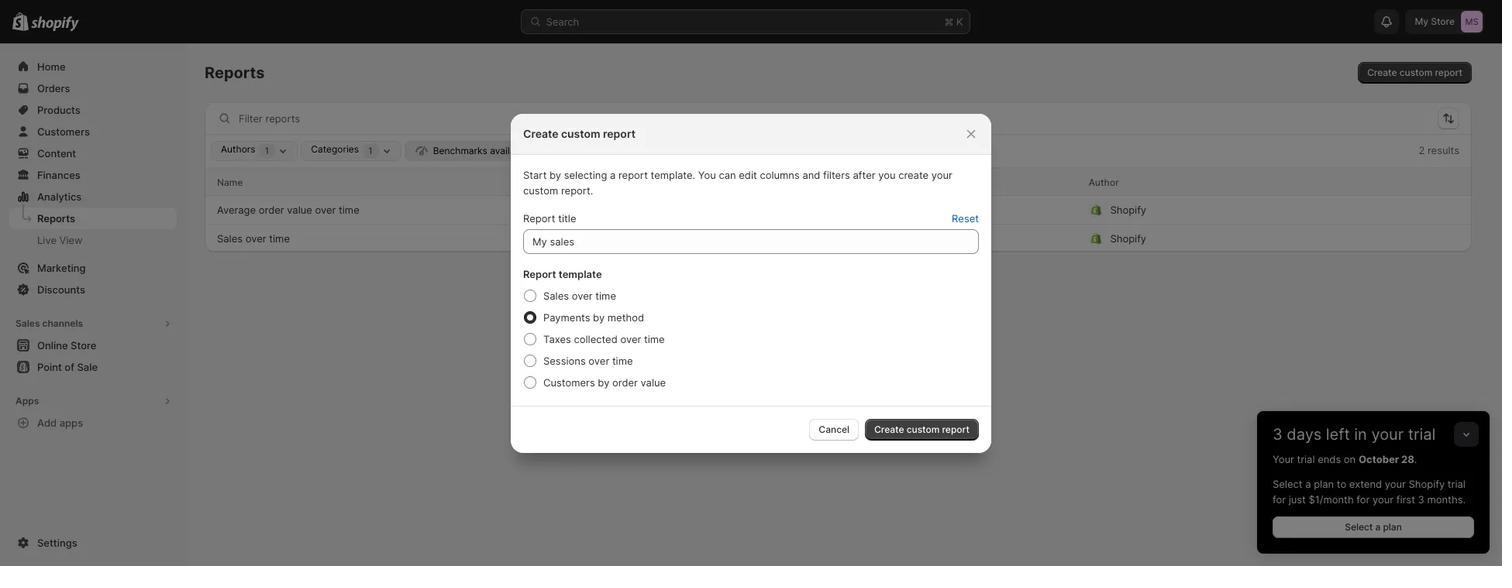 Task type: locate. For each thing, give the bounding box(es) containing it.
3 days left in your trial
[[1273, 426, 1436, 444]]

by for start
[[550, 169, 561, 181]]

shopify cell
[[1089, 198, 1423, 223], [1089, 226, 1423, 251]]

by for payments
[[593, 311, 605, 324]]

1 horizontal spatial trial
[[1409, 426, 1436, 444]]

1 vertical spatial a
[[1306, 478, 1312, 491]]

row containing average order value over time
[[205, 196, 1472, 224]]

your inside the start by selecting a report template. you can edit columns and filters after you create your custom report.
[[932, 169, 953, 181]]

value down taxes collected over time
[[641, 376, 666, 389]]

1 vertical spatial plan
[[1384, 522, 1403, 533]]

1 horizontal spatial select
[[1345, 522, 1373, 533]]

0 vertical spatial cell
[[910, 198, 1077, 223]]

select inside select a plan to extend your shopify trial for just $1/month for your first 3 months.
[[1273, 478, 1303, 491]]

for left just
[[1273, 494, 1286, 506]]

cancel
[[819, 424, 850, 435]]

0 horizontal spatial order
[[259, 204, 284, 216]]

2 horizontal spatial trial
[[1448, 478, 1466, 491]]

0 vertical spatial plan
[[1314, 478, 1335, 491]]

a up just
[[1306, 478, 1312, 491]]

reports
[[205, 64, 265, 82], [37, 212, 75, 225]]

columns
[[760, 169, 800, 181]]

cancel button
[[810, 419, 859, 441]]

select
[[1273, 478, 1303, 491], [1345, 522, 1373, 533]]

edit
[[739, 169, 757, 181]]

sales down category
[[736, 232, 762, 245]]

1 for from the left
[[1273, 494, 1286, 506]]

1 horizontal spatial sales over time
[[544, 290, 616, 302]]

1 vertical spatial select
[[1345, 522, 1373, 533]]

by up the collected
[[593, 311, 605, 324]]

order inside row
[[259, 204, 284, 216]]

sessions
[[544, 355, 586, 367]]

by down sessions over time
[[598, 376, 610, 389]]

1 vertical spatial create custom report
[[523, 127, 636, 140]]

plan down first
[[1384, 522, 1403, 533]]

title
[[558, 212, 577, 224]]

2 horizontal spatial create
[[1368, 67, 1398, 78]]

3 right first
[[1419, 494, 1425, 506]]

0 horizontal spatial plan
[[1314, 478, 1335, 491]]

a for select a plan to extend your shopify trial for just $1/month for your first 3 months.
[[1306, 478, 1312, 491]]

live
[[37, 234, 57, 247]]

0 vertical spatial order
[[259, 204, 284, 216]]

order
[[259, 204, 284, 216], [613, 376, 638, 389]]

collected
[[574, 333, 618, 345]]

1 shopify cell from the top
[[1089, 198, 1423, 223]]

0 vertical spatial create custom report
[[1368, 67, 1463, 78]]

3 up the your
[[1273, 426, 1283, 444]]

order up sales over time link
[[259, 204, 284, 216]]

0 vertical spatial report
[[523, 212, 556, 224]]

a inside select a plan to extend your shopify trial for just $1/month for your first 3 months.
[[1306, 478, 1312, 491]]

order inside create custom report dialog
[[613, 376, 638, 389]]

0 vertical spatial create
[[1368, 67, 1398, 78]]

a right the selecting at left top
[[610, 169, 616, 181]]

create custom report
[[1368, 67, 1463, 78], [523, 127, 636, 140], [875, 424, 970, 435]]

custom
[[1400, 67, 1433, 78], [561, 127, 601, 140], [523, 184, 559, 197], [907, 424, 940, 435]]

cell
[[910, 198, 1077, 223], [910, 226, 1077, 251]]

trial up months.
[[1448, 478, 1466, 491]]

1 horizontal spatial a
[[1306, 478, 1312, 491]]

2 vertical spatial create custom report
[[875, 424, 970, 435]]

taxes collected over time
[[544, 333, 665, 345]]

by
[[550, 169, 561, 181], [593, 311, 605, 324], [598, 376, 610, 389]]

0 horizontal spatial trial
[[1298, 454, 1315, 466]]

value up sales over time link
[[287, 204, 312, 216]]

3 row from the top
[[205, 224, 1472, 252]]

2 horizontal spatial create custom report
[[1368, 67, 1463, 78]]

cell down reset
[[910, 226, 1077, 251]]

0 horizontal spatial a
[[610, 169, 616, 181]]

analytics link
[[9, 186, 177, 208]]

1 vertical spatial sales over time
[[544, 290, 616, 302]]

plan for select a plan
[[1384, 522, 1403, 533]]

2 cell from the top
[[910, 226, 1077, 251]]

report
[[1436, 67, 1463, 78], [603, 127, 636, 140], [619, 169, 648, 181], [942, 424, 970, 435]]

sales over time inside the list of reports table
[[217, 232, 290, 245]]

can
[[719, 169, 736, 181]]

trial up .
[[1409, 426, 1436, 444]]

payments by method
[[544, 311, 644, 324]]

add
[[37, 417, 57, 430]]

create
[[899, 169, 929, 181]]

shopify image
[[31, 16, 79, 32]]

a inside select a plan link
[[1376, 522, 1381, 533]]

1 row from the top
[[205, 168, 1472, 196]]

by for customers
[[598, 376, 610, 389]]

row containing sales over time
[[205, 224, 1472, 252]]

select a plan to extend your shopify trial for just $1/month for your first 3 months.
[[1273, 478, 1466, 506]]

1 vertical spatial 3
[[1419, 494, 1425, 506]]

report inside the start by selecting a report template. you can edit columns and filters after you create your custom report.
[[619, 169, 648, 181]]

0 horizontal spatial create custom report button
[[865, 419, 979, 441]]

sales down report template
[[544, 290, 569, 302]]

1 vertical spatial create custom report button
[[865, 419, 979, 441]]

1 horizontal spatial reports
[[205, 64, 265, 82]]

apps
[[16, 395, 39, 407]]

your
[[932, 169, 953, 181], [1372, 426, 1404, 444], [1385, 478, 1406, 491], [1373, 494, 1394, 506]]

1 vertical spatial value
[[641, 376, 666, 389]]

value
[[287, 204, 312, 216], [641, 376, 666, 389]]

2 horizontal spatial a
[[1376, 522, 1381, 533]]

create custom report button
[[1358, 62, 1472, 84], [865, 419, 979, 441]]

2 vertical spatial trial
[[1448, 478, 1466, 491]]

create
[[1368, 67, 1398, 78], [523, 127, 559, 140], [875, 424, 905, 435]]

2 report from the top
[[523, 268, 556, 280]]

0 horizontal spatial value
[[287, 204, 312, 216]]

0 vertical spatial reports
[[205, 64, 265, 82]]

by inside the start by selecting a report template. you can edit columns and filters after you create your custom report.
[[550, 169, 561, 181]]

sales left channels
[[16, 318, 40, 330]]

1 vertical spatial shopify cell
[[1089, 226, 1423, 251]]

0 vertical spatial value
[[287, 204, 312, 216]]

report left template
[[523, 268, 556, 280]]

0 vertical spatial a
[[610, 169, 616, 181]]

1 vertical spatial order
[[613, 376, 638, 389]]

1 cell from the top
[[910, 198, 1077, 223]]

1 vertical spatial reports
[[37, 212, 75, 225]]

analytics
[[37, 191, 82, 203]]

2 vertical spatial shopify
[[1409, 478, 1445, 491]]

add apps
[[37, 417, 83, 430]]

0 horizontal spatial create custom report
[[523, 127, 636, 140]]

live view
[[37, 234, 83, 247]]

2 row from the top
[[205, 196, 1472, 224]]

0 horizontal spatial reports
[[37, 212, 75, 225]]

for down extend
[[1357, 494, 1370, 506]]

settings link
[[9, 533, 177, 554]]

.
[[1415, 454, 1418, 466]]

cell down viewed
[[910, 198, 1077, 223]]

0 horizontal spatial select
[[1273, 478, 1303, 491]]

trial right the your
[[1298, 454, 1315, 466]]

name button
[[217, 174, 243, 190]]

1 horizontal spatial for
[[1357, 494, 1370, 506]]

sales
[[217, 232, 243, 245], [736, 232, 762, 245], [544, 290, 569, 302], [16, 318, 40, 330]]

channels
[[42, 318, 83, 330]]

your up october
[[1372, 426, 1404, 444]]

0 horizontal spatial sales over time
[[217, 232, 290, 245]]

a
[[610, 169, 616, 181], [1306, 478, 1312, 491], [1376, 522, 1381, 533]]

search
[[546, 16, 579, 28]]

trial
[[1409, 426, 1436, 444], [1298, 454, 1315, 466], [1448, 478, 1466, 491]]

sales over time down template
[[544, 290, 616, 302]]

over
[[315, 204, 336, 216], [246, 232, 266, 245], [572, 290, 593, 302], [621, 333, 641, 345], [589, 355, 610, 367]]

28
[[1402, 454, 1415, 466]]

for
[[1273, 494, 1286, 506], [1357, 494, 1370, 506]]

2 for from the left
[[1357, 494, 1370, 506]]

time
[[339, 204, 360, 216], [269, 232, 290, 245], [596, 290, 616, 302], [644, 333, 665, 345], [612, 355, 633, 367]]

ends
[[1318, 454, 1342, 466]]

1 vertical spatial report
[[523, 268, 556, 280]]

benchmarks available button
[[405, 141, 536, 161]]

report.
[[561, 184, 594, 197]]

average order value over time link
[[217, 202, 360, 218]]

reports inside reports link
[[37, 212, 75, 225]]

1 horizontal spatial create
[[875, 424, 905, 435]]

sales over time down average
[[217, 232, 290, 245]]

2
[[1419, 144, 1425, 157]]

payments
[[544, 311, 590, 324]]

plan
[[1314, 478, 1335, 491], [1384, 522, 1403, 533]]

a down select a plan to extend your shopify trial for just $1/month for your first 3 months.
[[1376, 522, 1381, 533]]

plan up $1/month
[[1314, 478, 1335, 491]]

days
[[1287, 426, 1322, 444]]

⌘
[[945, 16, 954, 28]]

0 vertical spatial shopify
[[1111, 204, 1147, 216]]

left
[[1327, 426, 1351, 444]]

you
[[879, 169, 896, 181]]

template.
[[651, 169, 696, 181]]

select for select a plan to extend your shopify trial for just $1/month for your first 3 months.
[[1273, 478, 1303, 491]]

0 vertical spatial by
[[550, 169, 561, 181]]

sales inside cell
[[736, 232, 762, 245]]

results
[[1428, 144, 1460, 157]]

1 horizontal spatial plan
[[1384, 522, 1403, 533]]

1 vertical spatial by
[[593, 311, 605, 324]]

2 vertical spatial by
[[598, 376, 610, 389]]

value inside create custom report dialog
[[641, 376, 666, 389]]

0 horizontal spatial 3
[[1273, 426, 1283, 444]]

1 horizontal spatial value
[[641, 376, 666, 389]]

by right "start"
[[550, 169, 561, 181]]

select up just
[[1273, 478, 1303, 491]]

your inside dropdown button
[[1372, 426, 1404, 444]]

category button
[[730, 174, 772, 190]]

0 vertical spatial shopify cell
[[1089, 198, 1423, 223]]

report left "title"
[[523, 212, 556, 224]]

1 vertical spatial trial
[[1298, 454, 1315, 466]]

row
[[205, 168, 1472, 196], [205, 196, 1472, 224], [205, 224, 1472, 252]]

plan inside select a plan to extend your shopify trial for just $1/month for your first 3 months.
[[1314, 478, 1335, 491]]

select down select a plan to extend your shopify trial for just $1/month for your first 3 months.
[[1345, 522, 1373, 533]]

your right last
[[932, 169, 953, 181]]

to
[[1337, 478, 1347, 491]]

a for select a plan
[[1376, 522, 1381, 533]]

sales over time inside create custom report dialog
[[544, 290, 616, 302]]

0 vertical spatial trial
[[1409, 426, 1436, 444]]

author
[[1089, 176, 1119, 188]]

1 horizontal spatial create custom report button
[[1358, 62, 1472, 84]]

0 vertical spatial 3
[[1273, 426, 1283, 444]]

1 vertical spatial cell
[[910, 226, 1077, 251]]

report title
[[523, 212, 577, 224]]

1 horizontal spatial order
[[613, 376, 638, 389]]

sales cell
[[730, 226, 897, 251]]

order down sessions over time
[[613, 376, 638, 389]]

reset
[[952, 212, 979, 224]]

0 vertical spatial select
[[1273, 478, 1303, 491]]

1 vertical spatial shopify
[[1111, 232, 1147, 245]]

1 report from the top
[[523, 212, 556, 224]]

2 vertical spatial a
[[1376, 522, 1381, 533]]

name
[[217, 176, 243, 188]]

0 horizontal spatial for
[[1273, 494, 1286, 506]]

0 vertical spatial sales over time
[[217, 232, 290, 245]]

shopify
[[1111, 204, 1147, 216], [1111, 232, 1147, 245], [1409, 478, 1445, 491]]

1 vertical spatial create
[[523, 127, 559, 140]]

1 horizontal spatial 3
[[1419, 494, 1425, 506]]



Task type: describe. For each thing, give the bounding box(es) containing it.
settings
[[37, 537, 77, 550]]

shopify for first shopify cell
[[1111, 204, 1147, 216]]

sales inside create custom report dialog
[[544, 290, 569, 302]]

3 days left in your trial button
[[1258, 412, 1490, 444]]

home link
[[9, 56, 177, 78]]

trial inside select a plan to extend your shopify trial for just $1/month for your first 3 months.
[[1448, 478, 1466, 491]]

benchmarks available
[[433, 145, 529, 157]]

sales over time link
[[217, 231, 290, 246]]

0 horizontal spatial create
[[523, 127, 559, 140]]

2 shopify cell from the top
[[1089, 226, 1423, 251]]

reports link
[[9, 208, 177, 230]]

author button
[[1089, 174, 1119, 190]]

your left first
[[1373, 494, 1394, 506]]

customers
[[544, 376, 595, 389]]

⌘ k
[[945, 16, 963, 28]]

report for report title
[[523, 212, 556, 224]]

benchmarks
[[433, 145, 488, 157]]

2 results
[[1419, 144, 1460, 157]]

taxes
[[544, 333, 571, 345]]

last
[[910, 176, 929, 188]]

sales inside button
[[16, 318, 40, 330]]

filters
[[824, 169, 850, 181]]

a inside the start by selecting a report template. you can edit columns and filters after you create your custom report.
[[610, 169, 616, 181]]

extend
[[1350, 478, 1383, 491]]

select for select a plan
[[1345, 522, 1373, 533]]

sales channels button
[[9, 313, 177, 335]]

view
[[59, 234, 83, 247]]

shopify for first shopify cell from the bottom of the the list of reports table
[[1111, 232, 1147, 245]]

category
[[730, 176, 772, 188]]

report for report template
[[523, 268, 556, 280]]

plan for select a plan to extend your shopify trial for just $1/month for your first 3 months.
[[1314, 478, 1335, 491]]

custom inside the start by selecting a report template. you can edit columns and filters after you create your custom report.
[[523, 184, 559, 197]]

home
[[37, 60, 66, 73]]

start
[[523, 169, 547, 181]]

1 horizontal spatial create custom report
[[875, 424, 970, 435]]

time inside average order value over time link
[[339, 204, 360, 216]]

your
[[1273, 454, 1295, 466]]

you
[[698, 169, 716, 181]]

after
[[853, 169, 876, 181]]

report template
[[523, 268, 602, 280]]

create custom report dialog
[[0, 114, 1503, 453]]

october
[[1359, 454, 1400, 466]]

method
[[608, 311, 644, 324]]

value inside row
[[287, 204, 312, 216]]

your trial ends on october 28 .
[[1273, 454, 1418, 466]]

0 vertical spatial create custom report button
[[1358, 62, 1472, 84]]

start by selecting a report template. you can edit columns and filters after you create your custom report.
[[523, 169, 953, 197]]

sales channels
[[16, 318, 83, 330]]

row containing name
[[205, 168, 1472, 196]]

discounts
[[37, 284, 85, 296]]

template
[[559, 268, 602, 280]]

list of reports table
[[205, 168, 1472, 252]]

$1/month
[[1309, 494, 1354, 506]]

2 vertical spatial create
[[875, 424, 905, 435]]

select a plan
[[1345, 522, 1403, 533]]

3 inside dropdown button
[[1273, 426, 1283, 444]]

reset button
[[943, 207, 989, 229]]

live view link
[[9, 230, 177, 251]]

just
[[1289, 494, 1306, 506]]

in
[[1355, 426, 1368, 444]]

3 days left in your trial element
[[1258, 452, 1490, 554]]

shopify inside select a plan to extend your shopify trial for just $1/month for your first 3 months.
[[1409, 478, 1445, 491]]

k
[[957, 16, 963, 28]]

select a plan link
[[1273, 517, 1475, 539]]

3 inside select a plan to extend your shopify trial for just $1/month for your first 3 months.
[[1419, 494, 1425, 506]]

average order value over time
[[217, 204, 360, 216]]

customers by order value
[[544, 376, 666, 389]]

last viewed button
[[910, 174, 975, 190]]

apps
[[59, 417, 83, 430]]

your up first
[[1385, 478, 1406, 491]]

Report title text field
[[523, 229, 979, 254]]

months.
[[1428, 494, 1466, 506]]

viewed
[[931, 176, 963, 188]]

time inside sales over time link
[[269, 232, 290, 245]]

last viewed
[[910, 176, 963, 188]]

available
[[490, 145, 529, 157]]

trial inside 3 days left in your trial dropdown button
[[1409, 426, 1436, 444]]

average
[[217, 204, 256, 216]]

first
[[1397, 494, 1416, 506]]

and
[[803, 169, 821, 181]]

on
[[1344, 454, 1356, 466]]

sales down average
[[217, 232, 243, 245]]

apps button
[[9, 391, 177, 413]]

discounts link
[[9, 279, 177, 301]]

sessions over time
[[544, 355, 633, 367]]

selecting
[[564, 169, 607, 181]]

add apps button
[[9, 413, 177, 434]]



Task type: vqa. For each thing, say whether or not it's contained in the screenshot.
"discounts" link
yes



